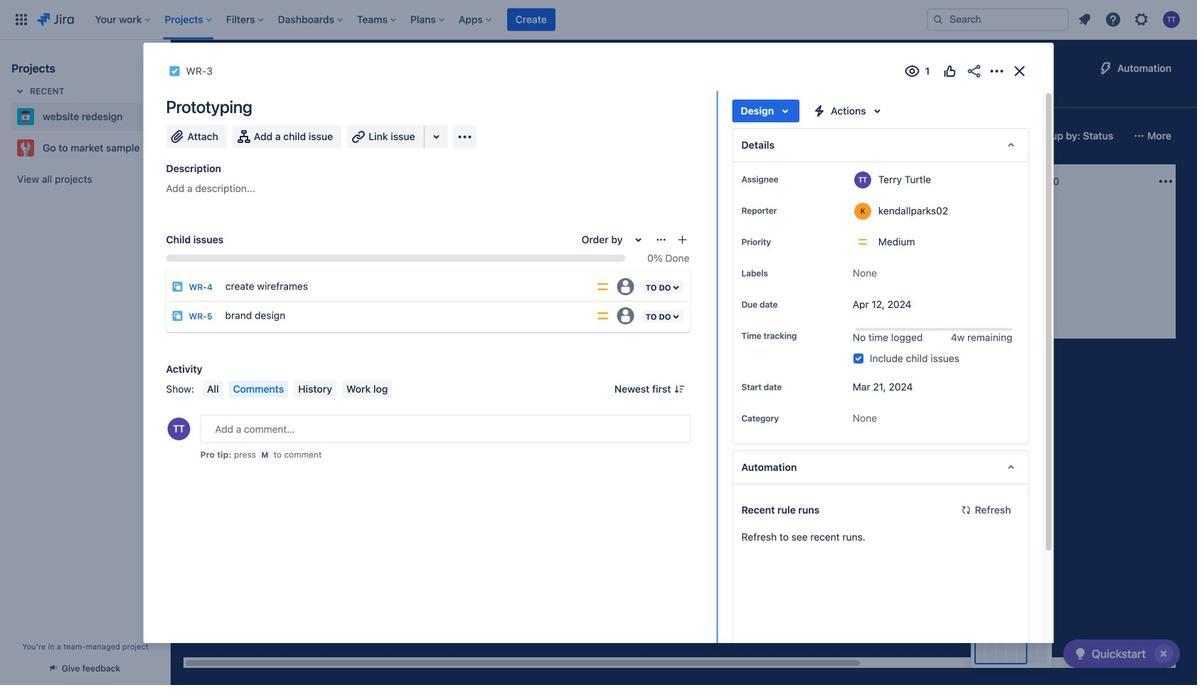 Task type: locate. For each thing, give the bounding box(es) containing it.
issue actions image
[[656, 234, 667, 246]]

task image
[[169, 65, 180, 77], [201, 242, 212, 253], [602, 279, 613, 290]]

menu bar
[[200, 381, 395, 398]]

0 vertical spatial medium image
[[555, 242, 566, 253]]

priority: medium image
[[596, 280, 610, 294]]

dialog
[[143, 43, 1054, 685]]

primary element
[[9, 0, 916, 39]]

close image
[[1012, 63, 1029, 80]]

1 horizontal spatial task image
[[201, 242, 212, 253]]

0 horizontal spatial task image
[[169, 65, 180, 77]]

1 vertical spatial task image
[[201, 242, 212, 253]]

automation image
[[1098, 60, 1115, 77]]

medium image
[[555, 242, 566, 253], [756, 279, 767, 290]]

0 horizontal spatial medium image
[[555, 242, 566, 253]]

task image
[[401, 242, 413, 253]]

collapse recent projects image
[[11, 83, 28, 100]]

tab list
[[179, 83, 950, 108]]

task image for high icon
[[201, 242, 212, 253]]

dismiss quickstart image
[[1153, 643, 1176, 665]]

reporter pin to top. only you can see pinned fields. image
[[780, 205, 792, 216]]

Search field
[[927, 8, 1070, 31]]

actions image
[[989, 63, 1006, 80]]

2 horizontal spatial task image
[[602, 279, 613, 290]]

banner
[[0, 0, 1198, 40]]

jira image
[[37, 11, 74, 28], [37, 11, 74, 28]]

1 vertical spatial medium image
[[756, 279, 767, 290]]

2 vertical spatial task image
[[602, 279, 613, 290]]

priority: medium image
[[596, 309, 610, 323]]

automation element
[[733, 450, 1029, 485]]



Task type: describe. For each thing, give the bounding box(es) containing it.
add people image
[[366, 127, 383, 144]]

0 vertical spatial task image
[[169, 65, 180, 77]]

high image
[[354, 242, 366, 253]]

due date: 20 march 2024 image
[[605, 260, 616, 272]]

copy link to issue image
[[210, 65, 221, 76]]

link web pages and more image
[[428, 128, 445, 145]]

labels pin to top. only you can see pinned fields. image
[[771, 268, 783, 279]]

Add a comment… field
[[200, 415, 691, 443]]

create child image
[[677, 234, 688, 246]]

show subtasks image
[[838, 279, 855, 296]]

vote options: no one has voted for this issue yet. image
[[942, 63, 959, 80]]

search image
[[933, 14, 944, 25]]

check image
[[1072, 645, 1089, 663]]

assignee pin to top. only you can see pinned fields. image
[[782, 174, 793, 185]]

1 horizontal spatial medium image
[[756, 279, 767, 290]]

add app image
[[457, 128, 474, 146]]

due date pin to top. only you can see pinned fields. image
[[781, 299, 792, 310]]

issue type: sub-task image
[[172, 310, 183, 322]]

issue type: sub-task image
[[172, 281, 183, 292]]

more information about this user image
[[855, 172, 872, 189]]

more information about this user image
[[855, 203, 872, 220]]

due date: 20 march 2024 image
[[605, 260, 616, 272]]

task image for the rightmost 'medium' image
[[602, 279, 613, 290]]

details element
[[733, 128, 1029, 162]]

Search board text field
[[189, 126, 297, 146]]



Task type: vqa. For each thing, say whether or not it's contained in the screenshot.
App fields link at bottom
no



